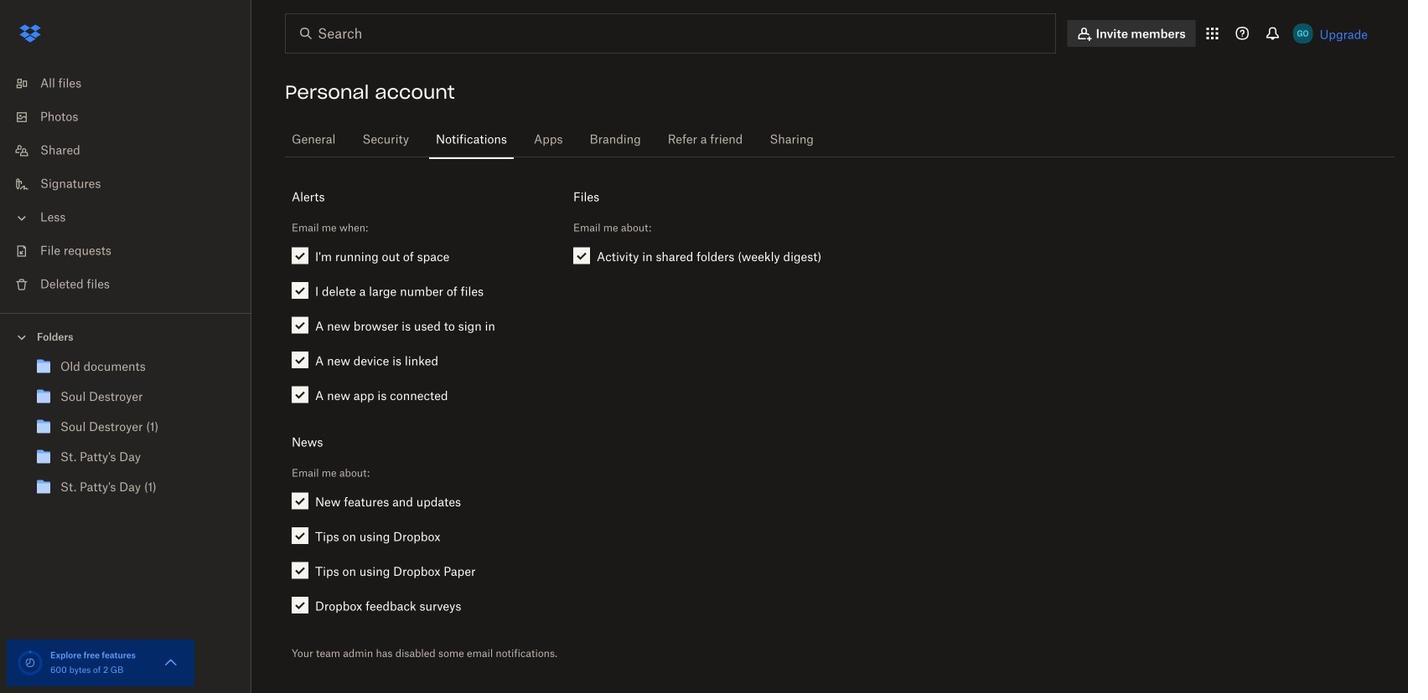 Task type: locate. For each thing, give the bounding box(es) containing it.
tab list
[[285, 117, 1395, 160]]

group
[[285, 248, 553, 422], [0, 349, 251, 516], [285, 493, 553, 633]]

list
[[0, 57, 251, 313]]

dropbox image
[[13, 17, 47, 50]]



Task type: describe. For each thing, give the bounding box(es) containing it.
quota usage image
[[17, 650, 44, 677]]

less image
[[13, 210, 30, 227]]

quota usage progress bar
[[17, 650, 44, 677]]

Search text field
[[318, 23, 1021, 44]]



Task type: vqa. For each thing, say whether or not it's contained in the screenshot.
"LIST"
yes



